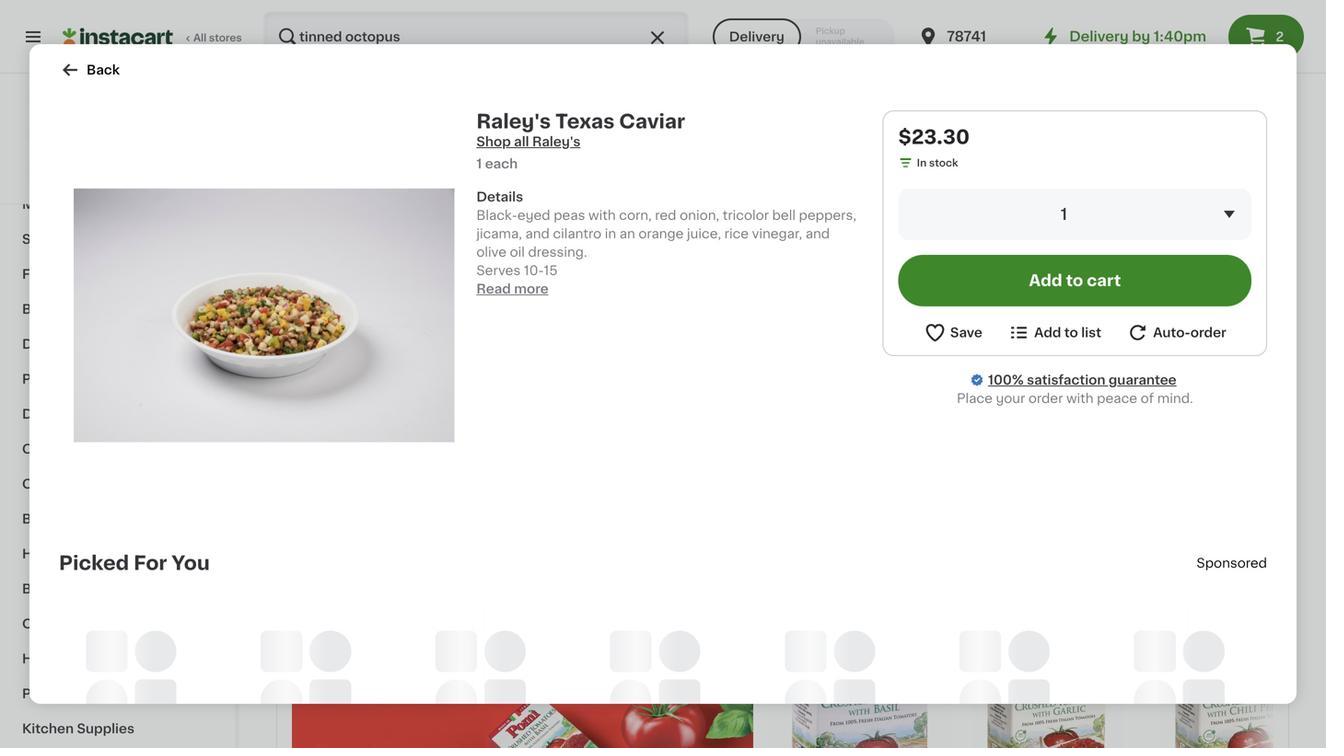Task type: locate. For each thing, give the bounding box(es) containing it.
read
[[477, 283, 511, 296]]

beverages link
[[11, 152, 224, 187]]

central down 34
[[1047, 133, 1095, 146]]

/lb right 94
[[1108, 107, 1128, 122]]

goods
[[49, 408, 94, 421], [77, 478, 122, 491]]

0 horizontal spatial $
[[537, 109, 544, 119]]

fresh down $34.94 per pound element
[[1146, 133, 1182, 146]]

juice,
[[687, 228, 721, 240]]

1 $ from the left
[[537, 109, 544, 119]]

care inside 'link'
[[69, 653, 101, 666]]

94
[[1086, 109, 1100, 119]]

& left pasta
[[97, 408, 108, 421]]

central market fresh sea scallops
[[1047, 133, 1268, 146]]

$11.64 per pound element
[[533, 106, 776, 130]]

2 /lb from the left
[[1108, 107, 1128, 122]]

1 horizontal spatial 1
[[1061, 207, 1068, 222]]

central up "oysters"
[[276, 133, 324, 146]]

0 vertical spatial 100%
[[47, 177, 75, 187]]

& inside condiments & sauces link
[[107, 443, 118, 456]]

stock
[[929, 158, 958, 168]]

satisfaction up place your order with peace of mind.
[[1027, 374, 1106, 387]]

1 vertical spatial care
[[83, 688, 115, 701]]

0 vertical spatial order
[[1191, 327, 1227, 339]]

baking essentials
[[22, 583, 139, 596]]

bakery link
[[11, 292, 224, 327]]

1 vertical spatial 1
[[1061, 207, 1068, 222]]

kitchen
[[22, 723, 74, 736]]

1 market from the left
[[327, 133, 372, 146]]

1 horizontal spatial delivery
[[1070, 30, 1129, 43]]

0 vertical spatial with
[[589, 209, 616, 222]]

100% inside 100% satisfaction guarantee button
[[47, 177, 75, 187]]

order right your
[[1029, 392, 1063, 405]]

spo nsored
[[1197, 557, 1267, 570]]

0 vertical spatial to
[[1066, 273, 1084, 289]]

& inside dairy & eggs link
[[61, 128, 72, 141]]

list
[[1082, 327, 1102, 339]]

0 horizontal spatial with
[[589, 209, 616, 222]]

delivery inside button
[[729, 30, 785, 43]]

add to list
[[1035, 327, 1102, 339]]

delivery for delivery
[[729, 30, 785, 43]]

market down 94
[[1098, 133, 1143, 146]]

seafood
[[73, 198, 129, 211]]

add to cart button
[[899, 255, 1252, 307]]

1 horizontal spatial with
[[1067, 392, 1094, 405]]

order
[[1191, 327, 1227, 339], [1029, 392, 1063, 405]]

0 horizontal spatial 100%
[[47, 177, 75, 187]]

1 /lb from the left
[[584, 107, 604, 122]]

goods down prepared foods
[[49, 408, 94, 421]]

& inside canned goods & soups link
[[125, 478, 136, 491]]

canned goods & soups
[[22, 478, 181, 491]]

0 horizontal spatial satisfaction
[[78, 177, 139, 187]]

black-
[[477, 209, 518, 222]]

foods
[[86, 373, 127, 386]]

2 central from the left
[[1047, 133, 1095, 146]]

product group
[[276, 211, 519, 518], [533, 211, 776, 536], [790, 211, 1033, 536], [1047, 211, 1290, 521], [769, 630, 951, 749], [958, 630, 1139, 749], [1147, 630, 1326, 749]]

service type group
[[713, 18, 896, 55]]

1 vertical spatial to
[[1065, 327, 1078, 339]]

goods for canned
[[77, 478, 122, 491]]

instacart logo image
[[63, 26, 173, 48]]

0 vertical spatial satisfaction
[[78, 177, 139, 187]]

& right "meat"
[[59, 198, 70, 211]]

market
[[327, 133, 372, 146], [1098, 133, 1143, 146]]

fresh
[[375, 133, 411, 146], [1146, 133, 1182, 146]]

to left cart
[[1066, 273, 1084, 289]]

None search field
[[263, 11, 689, 63]]

0 horizontal spatial central
[[276, 133, 324, 146]]

0 horizontal spatial and
[[525, 228, 550, 240]]

baking
[[22, 583, 68, 596]]

fresh down $23.29 element
[[375, 133, 411, 146]]

100% satisfaction guarantee up seafood
[[47, 177, 195, 187]]

& inside dry goods & pasta link
[[97, 408, 108, 421]]

100% satisfaction guarantee
[[47, 177, 195, 187], [988, 374, 1177, 387]]

&
[[61, 128, 72, 141], [59, 198, 70, 211], [73, 233, 84, 246], [97, 408, 108, 421], [107, 443, 118, 456], [125, 478, 136, 491], [120, 618, 131, 631]]

frozen link
[[11, 257, 224, 292]]

to for cart
[[1066, 273, 1084, 289]]

1 vertical spatial guarantee
[[1109, 374, 1177, 387]]

1 vertical spatial with
[[1067, 392, 1094, 405]]

delivery
[[1070, 30, 1129, 43], [729, 30, 785, 43]]

0 horizontal spatial guarantee
[[142, 177, 195, 187]]

1 vertical spatial satisfaction
[[1027, 374, 1106, 387]]

care for personal care
[[83, 688, 115, 701]]

1 fresh from the left
[[375, 133, 411, 146]]

1 inside raley's texas caviar shop all raley's 1 each
[[477, 158, 482, 170]]

condiments & sauces link
[[11, 432, 224, 467]]

cart
[[1087, 273, 1121, 289]]

an
[[620, 228, 635, 240]]

1 horizontal spatial and
[[806, 228, 830, 240]]

care down vinegars,
[[69, 653, 101, 666]]

0 vertical spatial 100% satisfaction guarantee
[[47, 177, 195, 187]]

1 horizontal spatial 100%
[[988, 374, 1024, 387]]

market up "oysters"
[[327, 133, 372, 146]]

0 horizontal spatial /lb
[[584, 107, 604, 122]]

corn,
[[619, 209, 652, 222]]

100% down beverages
[[47, 177, 75, 187]]

& left candy
[[73, 233, 84, 246]]

onion,
[[680, 209, 720, 222]]

peas
[[554, 209, 585, 222]]

tricolor
[[723, 209, 769, 222]]

& left soups
[[125, 478, 136, 491]]

2 and from the left
[[806, 228, 830, 240]]

0 vertical spatial 1
[[477, 158, 482, 170]]

1 vertical spatial 100%
[[988, 374, 1024, 387]]

$ inside $ 11 64
[[537, 109, 544, 119]]

health care link
[[11, 642, 224, 677]]

1 central from the left
[[276, 133, 324, 146]]

and down peppers,
[[806, 228, 830, 240]]

$23.30
[[899, 128, 970, 147]]

100% up your
[[988, 374, 1024, 387]]

raley's texas caviar shop all raley's 1 each
[[477, 112, 685, 170]]

& left spices
[[120, 618, 131, 631]]

0 vertical spatial guarantee
[[142, 177, 195, 187]]

sauces
[[121, 443, 170, 456]]

1 left each
[[477, 158, 482, 170]]

$ inside $ 34 94 /lb
[[1051, 109, 1058, 119]]

personal
[[22, 688, 80, 701]]

add button inside item carousel region
[[1063, 636, 1134, 669]]

goods down condiments & sauces at the bottom
[[77, 478, 122, 491]]

100%
[[47, 177, 75, 187], [988, 374, 1024, 387]]

deli link
[[11, 327, 224, 362]]

back
[[87, 64, 120, 76]]

provisions
[[858, 133, 925, 146]]

15
[[544, 264, 558, 277]]

market inside "central market fresh shucked pacific oysters"
[[327, 133, 372, 146]]

2 market from the left
[[1098, 133, 1143, 146]]

1 horizontal spatial fresh
[[1146, 133, 1182, 146]]

satisfaction up seafood
[[78, 177, 139, 187]]

in
[[605, 228, 616, 240]]

pomi italian tomato products image
[[292, 574, 333, 615]]

100% satisfaction guarantee up place your order with peace of mind.
[[988, 374, 1177, 387]]

1 horizontal spatial order
[[1191, 327, 1227, 339]]

0 horizontal spatial 1
[[477, 158, 482, 170]]

produce link
[[11, 82, 224, 117]]

place
[[957, 392, 993, 405]]

and
[[525, 228, 550, 240], [806, 228, 830, 240]]

1 vertical spatial goods
[[77, 478, 122, 491]]

1 horizontal spatial /lb
[[1108, 107, 1128, 122]]

0 horizontal spatial 100% satisfaction guarantee
[[47, 177, 195, 187]]

in
[[917, 158, 927, 168]]

2 $ from the left
[[1051, 109, 1058, 119]]

with
[[589, 209, 616, 222], [1067, 392, 1094, 405]]

fresh inside "central market fresh shucked pacific oysters"
[[375, 133, 411, 146]]

0 horizontal spatial market
[[327, 133, 372, 146]]

mind.
[[1158, 392, 1194, 405]]

order up mind.
[[1191, 327, 1227, 339]]

1 horizontal spatial $
[[1051, 109, 1058, 119]]

to left list
[[1065, 327, 1078, 339]]

prepared foods link
[[11, 362, 224, 397]]

all
[[193, 33, 207, 43]]

patagonia provisions smoked mussels
[[790, 133, 981, 164]]

auto-
[[1153, 327, 1191, 339]]

1 horizontal spatial 100% satisfaction guarantee
[[988, 374, 1177, 387]]

1 horizontal spatial central
[[1047, 133, 1095, 146]]

0 horizontal spatial delivery
[[729, 30, 785, 43]]

oil
[[510, 246, 525, 259]]

add inside button
[[1098, 646, 1125, 659]]

personal care link
[[11, 677, 224, 712]]

1 up add to cart
[[1061, 207, 1068, 222]]

1:40pm
[[1154, 30, 1207, 43]]

$ 11 64
[[537, 108, 577, 128]]

guarantee up of
[[1109, 374, 1177, 387]]

/lb right the 64
[[584, 107, 604, 122]]

with up in
[[589, 209, 616, 222]]

olive
[[477, 246, 507, 259]]

1 vertical spatial order
[[1029, 392, 1063, 405]]

0 horizontal spatial fresh
[[375, 133, 411, 146]]

care up supplies
[[83, 688, 115, 701]]

breakfast link
[[11, 502, 224, 537]]

& left sauces
[[107, 443, 118, 456]]

central for central market fresh sea scallops
[[1047, 133, 1095, 146]]

& inside snacks & candy link
[[73, 233, 84, 246]]

red
[[655, 209, 677, 222]]

satisfaction
[[78, 177, 139, 187], [1027, 374, 1106, 387]]

save
[[951, 327, 983, 339]]

$23.29 element
[[276, 106, 519, 130]]

guarantee down dairy & eggs link
[[142, 177, 195, 187]]

0 horizontal spatial order
[[1029, 392, 1063, 405]]

0 vertical spatial goods
[[49, 408, 94, 421]]

condiments & sauces
[[22, 443, 170, 456]]

$ left 94
[[1051, 109, 1058, 119]]

back button
[[59, 59, 120, 81]]

2 fresh from the left
[[1146, 133, 1182, 146]]

$ left the 64
[[537, 109, 544, 119]]

soups
[[139, 478, 181, 491]]

& left "eggs"
[[61, 128, 72, 141]]

central inside "central market fresh shucked pacific oysters"
[[276, 133, 324, 146]]

market for sea
[[1098, 133, 1143, 146]]

and down eyed
[[525, 228, 550, 240]]

0 vertical spatial care
[[69, 653, 101, 666]]

1 horizontal spatial market
[[1098, 133, 1143, 146]]

oils, vinegars, & spices link
[[11, 607, 224, 642]]

dry goods & pasta link
[[11, 397, 224, 432]]

with down 100% satisfaction guarantee link
[[1067, 392, 1094, 405]]

texas
[[555, 112, 615, 131]]

1 horizontal spatial guarantee
[[1109, 374, 1177, 387]]

goods for dry
[[49, 408, 94, 421]]



Task type: vqa. For each thing, say whether or not it's contained in the screenshot.
Paper Towels link
no



Task type: describe. For each thing, give the bounding box(es) containing it.
produce
[[22, 93, 78, 106]]

orange
[[639, 228, 684, 240]]

all
[[514, 135, 529, 148]]

your
[[996, 392, 1025, 405]]

78741
[[947, 30, 987, 43]]

mediterranean octopus
[[533, 133, 688, 146]]

$8.73 element
[[790, 106, 1033, 130]]

$ 34 94 /lb
[[1051, 107, 1128, 128]]

kitchen supplies
[[22, 723, 134, 736]]

more
[[514, 283, 549, 296]]

pasta
[[111, 408, 148, 421]]

order inside button
[[1191, 327, 1227, 339]]

mussels
[[790, 151, 844, 164]]

delivery by 1:40pm link
[[1040, 26, 1207, 48]]

patagonia
[[790, 133, 855, 146]]

vinegar,
[[752, 228, 802, 240]]

100% inside 100% satisfaction guarantee link
[[988, 374, 1024, 387]]

100% satisfaction guarantee inside 100% satisfaction guarantee button
[[47, 177, 195, 187]]

supplies
[[77, 723, 134, 736]]

peppers,
[[799, 209, 857, 222]]

guarantee inside button
[[142, 177, 195, 187]]

recipes link
[[11, 47, 224, 82]]

spices
[[134, 618, 179, 631]]

$ for 34
[[1051, 109, 1058, 119]]

patagonia provisions smoked mussels button
[[790, 0, 1033, 181]]

nsored
[[1222, 557, 1267, 570]]

breakfast
[[22, 513, 86, 526]]

auto-order
[[1153, 327, 1227, 339]]

picked
[[59, 554, 129, 573]]

central market logo image
[[100, 96, 135, 131]]

/lb inside $ 34 94 /lb
[[1108, 107, 1128, 122]]

$34.94 per pound element
[[1047, 106, 1290, 130]]

candy
[[87, 233, 131, 246]]

sea
[[1185, 133, 1210, 146]]

read more button
[[477, 280, 549, 298]]

central for central market fresh shucked pacific oysters
[[276, 133, 324, 146]]

details black-eyed peas with corn, red onion, tricolor bell peppers, jicama, and cilantro in an orange juice, rice vinegar, and olive oil dressing. serves 10-15 read more
[[477, 191, 857, 296]]

dry goods & pasta
[[22, 408, 148, 421]]

delivery button
[[713, 18, 801, 55]]

cilantro
[[553, 228, 602, 240]]

meat
[[22, 198, 56, 211]]

spo
[[1197, 557, 1222, 570]]

octopus
[[631, 133, 688, 146]]

canned
[[22, 478, 74, 491]]

delivery for delivery by 1:40pm
[[1070, 30, 1129, 43]]

1 inside 1 field
[[1061, 207, 1068, 222]]

recipes
[[22, 58, 76, 71]]

eggs
[[75, 128, 108, 141]]

household
[[22, 548, 94, 561]]

snacks & candy link
[[11, 222, 224, 257]]

auto-order button
[[1127, 321, 1227, 345]]

10-
[[524, 264, 544, 277]]

1 and from the left
[[525, 228, 550, 240]]

1 horizontal spatial satisfaction
[[1027, 374, 1106, 387]]

oils, vinegars, & spices
[[22, 618, 179, 631]]

stores
[[209, 33, 242, 43]]

health care
[[22, 653, 101, 666]]

beverages
[[22, 163, 93, 176]]

100% satisfaction guarantee button
[[29, 171, 206, 190]]

fresh for shucked
[[375, 133, 411, 146]]

satisfaction inside button
[[78, 177, 139, 187]]

save button
[[924, 321, 983, 345]]

shop
[[477, 135, 511, 148]]

$ for 11
[[537, 109, 544, 119]]

1 vertical spatial 100% satisfaction guarantee
[[988, 374, 1177, 387]]

bakery
[[22, 303, 69, 316]]

caviar
[[619, 112, 685, 131]]

of
[[1141, 392, 1154, 405]]

scallops
[[1213, 133, 1268, 146]]

78741 button
[[918, 11, 1028, 63]]

& inside oils, vinegars, & spices link
[[120, 618, 131, 631]]

canned goods & soups link
[[11, 467, 224, 502]]

peace
[[1097, 392, 1138, 405]]

central market fresh shucked pacific oysters
[[276, 133, 518, 164]]

34
[[1058, 108, 1084, 128]]

oysters
[[276, 151, 328, 164]]

meat & seafood
[[22, 198, 129, 211]]

all stores link
[[63, 11, 243, 63]]

rice
[[725, 228, 749, 240]]

picked for you
[[59, 554, 210, 573]]

/lb inside $11.64 per pound element
[[584, 107, 604, 122]]

dairy & eggs
[[22, 128, 108, 141]]

snacks & candy
[[22, 233, 131, 246]]

you
[[172, 554, 210, 573]]

mediterranean
[[533, 133, 628, 146]]

& inside meat & seafood link
[[59, 198, 70, 211]]

deli
[[22, 338, 48, 351]]

raley's texas caviar image
[[74, 125, 454, 506]]

oils,
[[22, 618, 52, 631]]

64
[[563, 109, 577, 119]]

to for list
[[1065, 327, 1078, 339]]

raley's
[[532, 135, 581, 148]]

essentials
[[71, 583, 139, 596]]

pacific
[[474, 133, 518, 146]]

1 field
[[899, 189, 1252, 240]]

with inside details black-eyed peas with corn, red onion, tricolor bell peppers, jicama, and cilantro in an orange juice, rice vinegar, and olive oil dressing. serves 10-15 read more
[[589, 209, 616, 222]]

item carousel region
[[753, 630, 1326, 749]]

11
[[544, 108, 561, 128]]

kitchen supplies link
[[11, 712, 224, 747]]

details
[[477, 191, 523, 204]]

care for health care
[[69, 653, 101, 666]]

smoked
[[928, 133, 981, 146]]

central market fresh shucked pacific oysters button
[[276, 0, 519, 167]]

add to list button
[[1008, 321, 1102, 345]]

fresh for sea
[[1146, 133, 1182, 146]]

market for shucked
[[327, 133, 372, 146]]

shucked
[[414, 133, 471, 146]]



